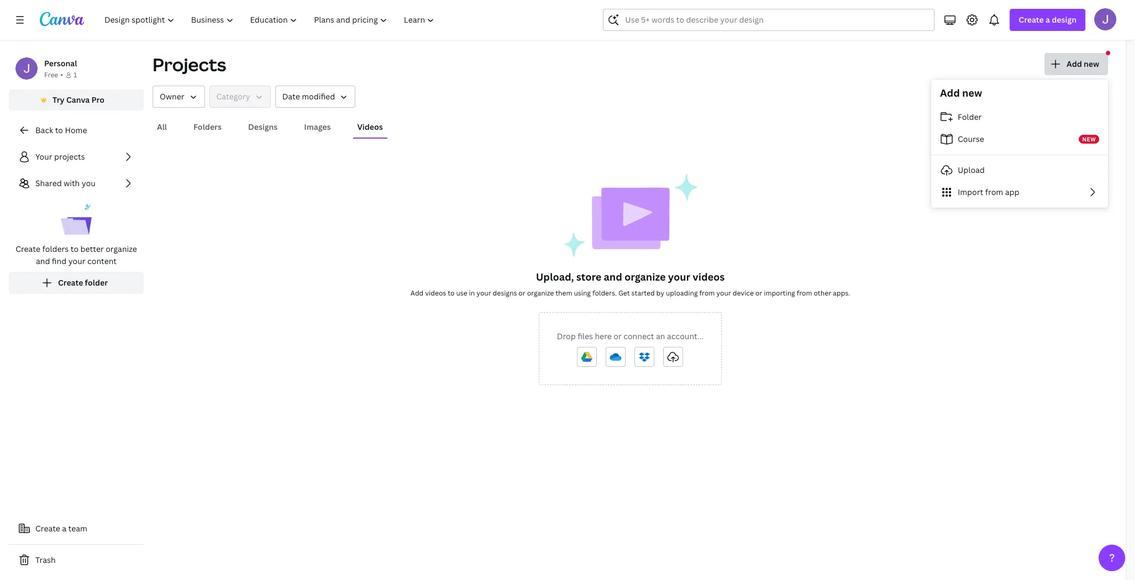 Task type: vqa. For each thing, say whether or not it's contained in the screenshot.
Upload
yes



Task type: describe. For each thing, give the bounding box(es) containing it.
your up uploading
[[668, 270, 691, 284]]

your left device
[[717, 289, 731, 298]]

projects
[[54, 152, 85, 162]]

list containing your projects
[[9, 146, 144, 294]]

2 horizontal spatial or
[[756, 289, 763, 298]]

create folder
[[58, 278, 108, 288]]

videos
[[357, 122, 383, 132]]

try
[[53, 95, 64, 105]]

upload,
[[536, 270, 574, 284]]

connect
[[624, 331, 654, 342]]

images button
[[300, 117, 335, 138]]

1 horizontal spatial from
[[797, 289, 813, 298]]

folders
[[42, 244, 69, 254]]

create for create folders to better organize and find your content
[[16, 244, 40, 254]]

your inside create folders to better organize and find your content
[[68, 256, 85, 267]]

0 horizontal spatial or
[[519, 289, 526, 298]]

shared with you link
[[9, 173, 144, 195]]

organize inside create folders to better organize and find your content
[[106, 244, 137, 254]]

your right in
[[477, 289, 491, 298]]

and inside create folders to better organize and find your content
[[36, 256, 50, 267]]

account...
[[667, 331, 704, 342]]

create for create a design
[[1019, 14, 1044, 25]]

folders button
[[189, 117, 226, 138]]

store
[[577, 270, 602, 284]]

team
[[68, 524, 87, 534]]

0 horizontal spatial from
[[700, 289, 715, 298]]

use
[[456, 289, 468, 298]]

date modified
[[282, 91, 335, 102]]

free •
[[44, 70, 63, 80]]

•
[[60, 70, 63, 80]]

folders.
[[593, 289, 617, 298]]

new
[[1083, 135, 1097, 143]]

1 horizontal spatial videos
[[693, 270, 725, 284]]

back
[[35, 125, 53, 135]]

app
[[1006, 187, 1020, 197]]

personal
[[44, 58, 77, 69]]

folder
[[85, 278, 108, 288]]

back to home
[[35, 125, 87, 135]]

trash
[[35, 555, 56, 566]]

import
[[958, 187, 984, 197]]

other
[[814, 289, 832, 298]]

Date modified button
[[275, 86, 356, 108]]

content
[[87, 256, 117, 267]]

jacob simon image
[[1095, 8, 1117, 30]]

1 horizontal spatial or
[[614, 331, 622, 342]]

modified
[[302, 91, 335, 102]]

pro
[[92, 95, 104, 105]]

designs
[[248, 122, 278, 132]]

all button
[[153, 117, 171, 138]]

create folder button
[[9, 272, 144, 294]]

category
[[216, 91, 250, 102]]

drop
[[557, 331, 576, 342]]

drop files here or connect an account...
[[557, 331, 704, 342]]

back to home link
[[9, 119, 144, 142]]

create a team button
[[9, 518, 144, 540]]

create folders to better organize and find your content
[[16, 244, 137, 267]]

your
[[35, 152, 52, 162]]

import from app button
[[932, 181, 1109, 203]]

videos button
[[353, 117, 387, 138]]

0 vertical spatial to
[[55, 125, 63, 135]]

in
[[469, 289, 475, 298]]

0 horizontal spatial add new
[[941, 86, 983, 100]]

course
[[958, 134, 985, 144]]

by
[[657, 289, 665, 298]]

canva
[[66, 95, 90, 105]]



Task type: locate. For each thing, give the bounding box(es) containing it.
apps.
[[833, 289, 851, 298]]

add new down design
[[1067, 59, 1100, 69]]

using
[[574, 289, 591, 298]]

your projects
[[35, 152, 85, 162]]

organize up started
[[625, 270, 666, 284]]

home
[[65, 125, 87, 135]]

new down jacob simon icon
[[1084, 59, 1100, 69]]

0 vertical spatial new
[[1084, 59, 1100, 69]]

create inside create a design dropdown button
[[1019, 14, 1044, 25]]

menu
[[932, 106, 1109, 203]]

upload
[[958, 165, 985, 175]]

2 horizontal spatial add
[[1067, 59, 1083, 69]]

your right find in the left of the page
[[68, 256, 85, 267]]

list
[[9, 146, 144, 294]]

an
[[656, 331, 665, 342]]

shared with you
[[35, 178, 96, 189]]

1 horizontal spatial add new
[[1067, 59, 1100, 69]]

and inside upload, store and organize your videos add videos to use in your designs or organize them using folders. get started by uploading from your device or importing from other apps.
[[604, 270, 623, 284]]

or right the 'designs'
[[519, 289, 526, 298]]

from inside button
[[986, 187, 1004, 197]]

0 horizontal spatial new
[[963, 86, 983, 100]]

None search field
[[603, 9, 935, 31]]

from left app
[[986, 187, 1004, 197]]

from right uploading
[[700, 289, 715, 298]]

folders
[[194, 122, 222, 132]]

0 vertical spatial a
[[1046, 14, 1051, 25]]

designs button
[[244, 117, 282, 138]]

organize
[[106, 244, 137, 254], [625, 270, 666, 284], [527, 289, 554, 298]]

try canva pro
[[53, 95, 104, 105]]

a
[[1046, 14, 1051, 25], [62, 524, 66, 534]]

shared
[[35, 178, 62, 189]]

folder button
[[932, 106, 1109, 128]]

with
[[64, 178, 80, 189]]

a left design
[[1046, 14, 1051, 25]]

menu containing folder
[[932, 106, 1109, 203]]

create left folders
[[16, 244, 40, 254]]

try canva pro button
[[9, 90, 144, 111]]

create left design
[[1019, 14, 1044, 25]]

free
[[44, 70, 58, 80]]

0 horizontal spatial add
[[411, 289, 424, 298]]

all
[[157, 122, 167, 132]]

2 horizontal spatial from
[[986, 187, 1004, 197]]

add
[[1067, 59, 1083, 69], [941, 86, 960, 100], [411, 289, 424, 298]]

organize down the upload, on the top
[[527, 289, 554, 298]]

Search search field
[[626, 9, 913, 30]]

Owner button
[[153, 86, 205, 108]]

owner
[[160, 91, 184, 102]]

add left use
[[411, 289, 424, 298]]

from left other on the right
[[797, 289, 813, 298]]

2 horizontal spatial organize
[[625, 270, 666, 284]]

new up the 'folder'
[[963, 86, 983, 100]]

1 horizontal spatial a
[[1046, 14, 1051, 25]]

add inside dropdown button
[[1067, 59, 1083, 69]]

1
[[73, 70, 77, 80]]

0 horizontal spatial and
[[36, 256, 50, 267]]

videos left use
[[425, 289, 446, 298]]

1 vertical spatial a
[[62, 524, 66, 534]]

or right device
[[756, 289, 763, 298]]

here
[[595, 331, 612, 342]]

1 vertical spatial add new
[[941, 86, 983, 100]]

create for create a team
[[35, 524, 60, 534]]

and left find in the left of the page
[[36, 256, 50, 267]]

1 vertical spatial organize
[[625, 270, 666, 284]]

better
[[80, 244, 104, 254]]

to left use
[[448, 289, 455, 298]]

a for team
[[62, 524, 66, 534]]

create left 'team' at left bottom
[[35, 524, 60, 534]]

upload button
[[932, 159, 1109, 181]]

your
[[68, 256, 85, 267], [668, 270, 691, 284], [477, 289, 491, 298], [717, 289, 731, 298]]

a inside button
[[62, 524, 66, 534]]

add new
[[1067, 59, 1100, 69], [941, 86, 983, 100]]

0 vertical spatial videos
[[693, 270, 725, 284]]

organize up content at the left top of page
[[106, 244, 137, 254]]

top level navigation element
[[97, 9, 444, 31]]

to right back
[[55, 125, 63, 135]]

1 horizontal spatial organize
[[527, 289, 554, 298]]

started
[[632, 289, 655, 298]]

from
[[986, 187, 1004, 197], [700, 289, 715, 298], [797, 289, 813, 298]]

a left 'team' at left bottom
[[62, 524, 66, 534]]

0 vertical spatial and
[[36, 256, 50, 267]]

new inside "add new" dropdown button
[[1084, 59, 1100, 69]]

to inside create folders to better organize and find your content
[[71, 244, 79, 254]]

1 vertical spatial to
[[71, 244, 79, 254]]

0 horizontal spatial videos
[[425, 289, 446, 298]]

2 vertical spatial add
[[411, 289, 424, 298]]

them
[[556, 289, 573, 298]]

or
[[519, 289, 526, 298], [756, 289, 763, 298], [614, 331, 622, 342]]

new
[[1084, 59, 1100, 69], [963, 86, 983, 100]]

videos up uploading
[[693, 270, 725, 284]]

folder
[[958, 112, 982, 122]]

1 horizontal spatial and
[[604, 270, 623, 284]]

designs
[[493, 289, 517, 298]]

add new inside dropdown button
[[1067, 59, 1100, 69]]

to left better
[[71, 244, 79, 254]]

upload, store and organize your videos add videos to use in your designs or organize them using folders. get started by uploading from your device or importing from other apps.
[[411, 270, 851, 298]]

1 vertical spatial add
[[941, 86, 960, 100]]

add new button
[[1045, 53, 1109, 75]]

and up folders. in the right of the page
[[604, 270, 623, 284]]

projects
[[153, 53, 226, 76]]

and
[[36, 256, 50, 267], [604, 270, 623, 284]]

create down find in the left of the page
[[58, 278, 83, 288]]

uploading
[[666, 289, 698, 298]]

a inside dropdown button
[[1046, 14, 1051, 25]]

2 vertical spatial organize
[[527, 289, 554, 298]]

add new up the 'folder'
[[941, 86, 983, 100]]

import from app
[[958, 187, 1020, 197]]

1 horizontal spatial new
[[1084, 59, 1100, 69]]

1 vertical spatial and
[[604, 270, 623, 284]]

add inside upload, store and organize your videos add videos to use in your designs or organize them using folders. get started by uploading from your device or importing from other apps.
[[411, 289, 424, 298]]

create a design button
[[1010, 9, 1086, 31]]

find
[[52, 256, 66, 267]]

add up the 'folder'
[[941, 86, 960, 100]]

2 horizontal spatial to
[[448, 289, 455, 298]]

or right here
[[614, 331, 622, 342]]

a for design
[[1046, 14, 1051, 25]]

0 horizontal spatial to
[[55, 125, 63, 135]]

0 vertical spatial add
[[1067, 59, 1083, 69]]

1 vertical spatial new
[[963, 86, 983, 100]]

create a design
[[1019, 14, 1077, 25]]

to
[[55, 125, 63, 135], [71, 244, 79, 254], [448, 289, 455, 298]]

trash link
[[9, 550, 144, 572]]

1 vertical spatial videos
[[425, 289, 446, 298]]

to inside upload, store and organize your videos add videos to use in your designs or organize them using folders. get started by uploading from your device or importing from other apps.
[[448, 289, 455, 298]]

videos
[[693, 270, 725, 284], [425, 289, 446, 298]]

create inside the create a team button
[[35, 524, 60, 534]]

create a team
[[35, 524, 87, 534]]

1 horizontal spatial add
[[941, 86, 960, 100]]

2 vertical spatial to
[[448, 289, 455, 298]]

importing
[[764, 289, 796, 298]]

0 horizontal spatial a
[[62, 524, 66, 534]]

0 vertical spatial organize
[[106, 244, 137, 254]]

create inside create folder button
[[58, 278, 83, 288]]

design
[[1052, 14, 1077, 25]]

Category button
[[209, 86, 271, 108]]

device
[[733, 289, 754, 298]]

images
[[304, 122, 331, 132]]

date
[[282, 91, 300, 102]]

files
[[578, 331, 593, 342]]

0 horizontal spatial organize
[[106, 244, 137, 254]]

create inside create folders to better organize and find your content
[[16, 244, 40, 254]]

create for create folder
[[58, 278, 83, 288]]

your projects link
[[9, 146, 144, 168]]

0 vertical spatial add new
[[1067, 59, 1100, 69]]

you
[[82, 178, 96, 189]]

add down design
[[1067, 59, 1083, 69]]

get
[[619, 289, 630, 298]]

1 horizontal spatial to
[[71, 244, 79, 254]]



